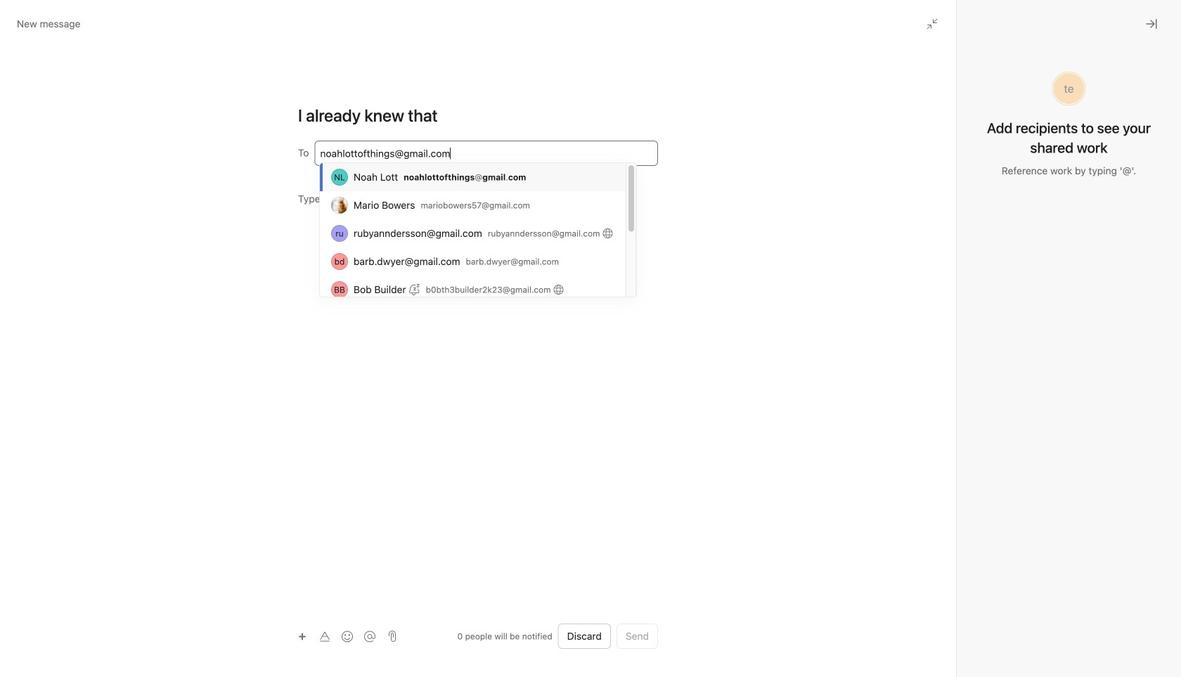 Task type: locate. For each thing, give the bounding box(es) containing it.
at mention image
[[364, 631, 376, 643]]

insert an object image
[[298, 633, 307, 641]]

toolbar
[[293, 626, 383, 647]]



Task type: vqa. For each thing, say whether or not it's contained in the screenshot.
toolbar
yes



Task type: describe. For each thing, give the bounding box(es) containing it.
minimize image
[[927, 18, 938, 30]]

hide sidebar image
[[18, 11, 30, 23]]

Type the name of a team, a project, or people text field
[[320, 145, 651, 162]]

formatting image
[[319, 631, 331, 643]]

emoji image
[[342, 631, 353, 643]]

Add subject text field
[[281, 104, 675, 127]]

close image
[[1147, 18, 1158, 30]]



